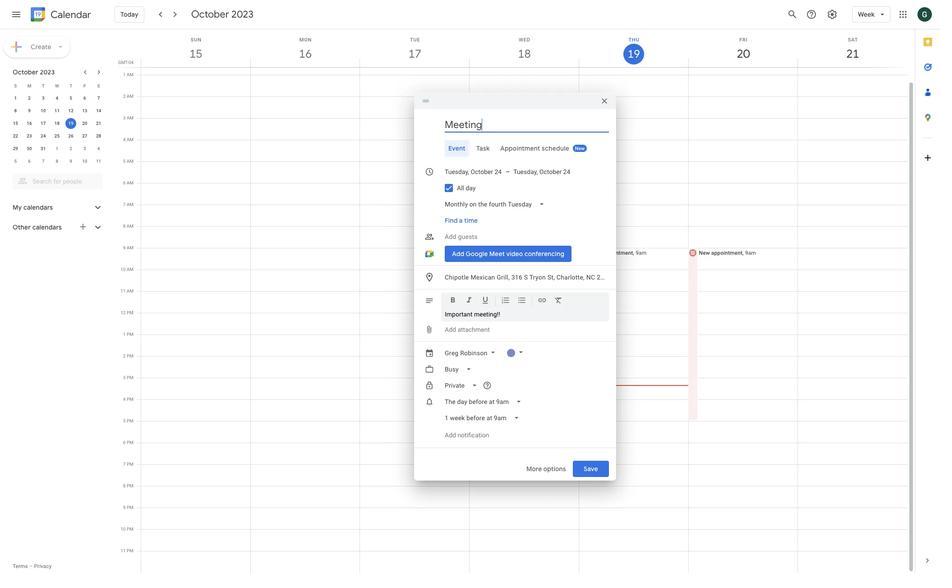 Task type: describe. For each thing, give the bounding box(es) containing it.
19 column header
[[579, 29, 689, 67]]

6 pm
[[123, 441, 134, 446]]

1 9am from the left
[[636, 250, 647, 256]]

appointment schedule
[[501, 144, 570, 152]]

2 am
[[123, 94, 134, 99]]

am for 3 am
[[127, 116, 134, 121]]

3 pm
[[123, 376, 134, 381]]

6 am
[[123, 181, 134, 186]]

1 new appointment , 9am from the left
[[590, 250, 647, 256]]

5 am
[[123, 159, 134, 164]]

0 horizontal spatial s
[[14, 83, 17, 88]]

10 for november 10 element
[[82, 159, 87, 164]]

calendars for other calendars
[[32, 223, 62, 232]]

other calendars
[[13, 223, 62, 232]]

pm for 3 pm
[[127, 376, 134, 381]]

21 link
[[843, 44, 864, 65]]

tryon
[[530, 274, 546, 281]]

5 for 5 am
[[123, 159, 126, 164]]

sun
[[191, 37, 202, 43]]

my calendars button
[[2, 200, 112, 215]]

5 cell from the left
[[579, 53, 689, 574]]

22 element
[[10, 131, 21, 142]]

time
[[465, 216, 478, 225]]

robinson
[[461, 350, 488, 357]]

3 cell from the left
[[360, 53, 470, 574]]

my calendars
[[13, 204, 53, 212]]

underline image
[[481, 296, 490, 306]]

w
[[55, 83, 59, 88]]

main drawer image
[[11, 9, 22, 20]]

7 am
[[123, 202, 134, 207]]

8 for 8 am
[[123, 224, 126, 229]]

find a time
[[445, 216, 478, 225]]

27 element
[[79, 131, 90, 142]]

wed 18
[[518, 37, 531, 61]]

11 for 11 am
[[121, 289, 126, 294]]

5 up 12 element
[[70, 96, 72, 101]]

19 cell
[[64, 117, 78, 130]]

11 for november 11 element
[[96, 159, 101, 164]]

add notification button
[[442, 425, 493, 446]]

9 for the november 9 element
[[70, 159, 72, 164]]

18 element
[[52, 118, 63, 129]]

10 pm
[[121, 527, 134, 532]]

greg robinson
[[445, 350, 488, 357]]

am for 9 am
[[127, 246, 134, 251]]

15 inside "15" element
[[13, 121, 18, 126]]

row containing s
[[9, 79, 106, 92]]

add guests button
[[442, 229, 609, 245]]

15 inside 15 column header
[[189, 47, 202, 61]]

all
[[457, 184, 465, 192]]

remove formatting image
[[554, 296, 563, 306]]

other calendars button
[[2, 220, 112, 235]]

row group containing 1
[[9, 92, 106, 168]]

terms link
[[13, 564, 28, 570]]

28202,
[[597, 274, 617, 281]]

24
[[41, 134, 46, 139]]

mexican
[[471, 274, 496, 281]]

calendar
[[51, 8, 91, 21]]

12 for 12
[[68, 108, 74, 113]]

pm for 10 pm
[[127, 527, 134, 532]]

16 link
[[295, 44, 316, 65]]

28
[[96, 134, 101, 139]]

18 inside wed 18
[[518, 47, 531, 61]]

november 11 element
[[93, 156, 104, 167]]

16 column header
[[250, 29, 360, 67]]

nc
[[587, 274, 596, 281]]

mon 16
[[299, 37, 312, 61]]

19, today element
[[66, 118, 76, 129]]

am for 6 am
[[127, 181, 134, 186]]

18 inside october 2023 grid
[[55, 121, 60, 126]]

31
[[41, 146, 46, 151]]

7 for november 7 element at top
[[42, 159, 45, 164]]

a
[[460, 216, 463, 225]]

schedule
[[542, 144, 570, 152]]

12 pm
[[121, 311, 134, 316]]

9 pm
[[123, 506, 134, 511]]

tue 17
[[408, 37, 421, 61]]

1 appointment from the left
[[602, 250, 634, 256]]

9 am
[[123, 246, 134, 251]]

8 pm
[[123, 484, 134, 489]]

calendars for my calendars
[[23, 204, 53, 212]]

usa
[[619, 274, 631, 281]]

7 for 7 am
[[123, 202, 126, 207]]

pm for 9 pm
[[127, 506, 134, 511]]

november 5 element
[[10, 156, 21, 167]]

week button
[[853, 4, 891, 25]]

29 element
[[10, 144, 21, 154]]

important
[[445, 311, 473, 318]]

event
[[449, 144, 466, 152]]

grid containing 15
[[116, 29, 916, 574]]

pm for 11 pm
[[127, 549, 134, 554]]

17 inside october 2023 grid
[[41, 121, 46, 126]]

am for 11 am
[[127, 289, 134, 294]]

today button
[[115, 4, 144, 25]]

november 10 element
[[79, 156, 90, 167]]

mon
[[300, 37, 312, 43]]

1 , from the left
[[634, 250, 635, 256]]

day
[[466, 184, 476, 192]]

1 cell from the left
[[141, 53, 251, 574]]

1 for 1 pm
[[123, 332, 126, 337]]

3 for 3 pm
[[123, 376, 126, 381]]

19 inside column header
[[628, 47, 640, 61]]

24 element
[[38, 131, 49, 142]]

to element
[[506, 168, 510, 175]]

task
[[477, 144, 490, 152]]

chipotle
[[445, 274, 469, 281]]

other
[[13, 223, 31, 232]]

8 for 8 pm
[[123, 484, 126, 489]]

5 for november 5 element
[[14, 159, 17, 164]]

1 up "15" element
[[14, 96, 17, 101]]

bold image
[[449, 296, 458, 306]]

add for add notification
[[445, 432, 456, 439]]

terms
[[13, 564, 28, 570]]

16 inside october 2023 grid
[[27, 121, 32, 126]]

13 element
[[79, 106, 90, 116]]

7 pm
[[123, 462, 134, 467]]

find
[[445, 216, 458, 225]]

task button
[[473, 140, 494, 156]]

row containing 8
[[9, 105, 106, 117]]

7 for 7 pm
[[123, 462, 126, 467]]

4 for 4 pm
[[123, 397, 126, 402]]

1 t from the left
[[42, 83, 45, 88]]

10 for 10 pm
[[121, 527, 126, 532]]

event button
[[445, 140, 469, 156]]

add other calendars image
[[79, 223, 88, 232]]

row inside grid
[[137, 53, 908, 574]]

4 down w
[[56, 96, 58, 101]]

notifications element
[[442, 394, 609, 426]]

20 element
[[79, 118, 90, 129]]

0 vertical spatial october 2023
[[191, 8, 254, 21]]

14 element
[[93, 106, 104, 116]]

pm for 8 pm
[[127, 484, 134, 489]]

f
[[84, 83, 86, 88]]

6 for 6 pm
[[123, 441, 126, 446]]

meeting!!
[[474, 311, 501, 318]]

12 element
[[66, 106, 76, 116]]

terms – privacy
[[13, 564, 52, 570]]

sat
[[849, 37, 859, 43]]

guests
[[458, 233, 478, 240]]

row containing 1
[[9, 92, 106, 105]]

19 inside cell
[[68, 121, 74, 126]]

6 down f
[[84, 96, 86, 101]]

25 element
[[52, 131, 63, 142]]

november 6 element
[[24, 156, 35, 167]]

25
[[55, 134, 60, 139]]

21 inside column header
[[847, 47, 859, 61]]

am for 2 am
[[127, 94, 134, 99]]

16 inside mon 16
[[299, 47, 312, 61]]

27
[[82, 134, 87, 139]]

1 horizontal spatial tab list
[[916, 29, 941, 549]]

add attachment
[[445, 326, 490, 333]]

week
[[859, 10, 875, 19]]

create button
[[4, 36, 70, 58]]

november 7 element
[[38, 156, 49, 167]]

2 t from the left
[[70, 83, 72, 88]]

15 element
[[10, 118, 21, 129]]

4 pm
[[123, 397, 134, 402]]

20 inside grid
[[82, 121, 87, 126]]

october 2023 grid
[[9, 79, 106, 168]]

5 for 5 pm
[[123, 419, 126, 424]]

add for add guests
[[445, 233, 457, 240]]

End date text field
[[514, 166, 571, 177]]

9 up 16 element
[[28, 108, 31, 113]]



Task type: vqa. For each thing, say whether or not it's contained in the screenshot.


Task type: locate. For each thing, give the bounding box(es) containing it.
1 horizontal spatial 18
[[518, 47, 531, 61]]

0 vertical spatial 21
[[847, 47, 859, 61]]

17 element
[[38, 118, 49, 129]]

6 down "30" element
[[28, 159, 31, 164]]

23
[[27, 134, 32, 139]]

4 am from the top
[[127, 137, 134, 142]]

1 vertical spatial 18
[[55, 121, 60, 126]]

2 inside november 2 element
[[70, 146, 72, 151]]

18 down 11 element
[[55, 121, 60, 126]]

1 horizontal spatial 15
[[189, 47, 202, 61]]

november 9 element
[[66, 156, 76, 167]]

7 am from the top
[[127, 202, 134, 207]]

9
[[28, 108, 31, 113], [70, 159, 72, 164], [123, 246, 126, 251], [123, 506, 126, 511]]

26
[[68, 134, 74, 139]]

m
[[27, 83, 31, 88]]

t left w
[[42, 83, 45, 88]]

0 vertical spatial october
[[191, 8, 229, 21]]

1 horizontal spatial 17
[[408, 47, 421, 61]]

2 down 26 element at the top left of page
[[70, 146, 72, 151]]

chipotle mexican grill, 316 s tryon st, charlotte, nc 28202, usa button
[[442, 269, 631, 286]]

13
[[82, 108, 87, 113]]

11 am from the top
[[127, 289, 134, 294]]

today
[[121, 10, 138, 19]]

am
[[127, 72, 134, 77], [127, 94, 134, 99], [127, 116, 134, 121], [127, 137, 134, 142], [127, 159, 134, 164], [127, 181, 134, 186], [127, 202, 134, 207], [127, 224, 134, 229], [127, 246, 134, 251], [127, 267, 134, 272], [127, 289, 134, 294]]

1 horizontal spatial new appointment , 9am
[[700, 250, 757, 256]]

0 horizontal spatial 19
[[68, 121, 74, 126]]

cell
[[141, 53, 251, 574], [251, 53, 360, 574], [360, 53, 470, 574], [470, 53, 580, 574], [579, 53, 689, 574], [688, 53, 799, 574], [799, 53, 908, 574]]

1 vertical spatial 17
[[41, 121, 46, 126]]

3
[[42, 96, 45, 101], [123, 116, 126, 121], [84, 146, 86, 151], [123, 376, 126, 381]]

am down 6 am at the left top
[[127, 202, 134, 207]]

thu 19
[[628, 37, 640, 61]]

–
[[506, 168, 510, 175], [29, 564, 33, 570]]

am down 8 am
[[127, 246, 134, 251]]

9am
[[636, 250, 647, 256], [746, 250, 757, 256]]

pm for 12 pm
[[127, 311, 134, 316]]

1 horizontal spatial new
[[700, 250, 710, 256]]

new element
[[573, 145, 588, 152]]

16 element
[[24, 118, 35, 129]]

11 for 11 element
[[55, 108, 60, 113]]

3 for 'november 3' element
[[84, 146, 86, 151]]

find a time button
[[442, 212, 482, 229]]

important meeting!!
[[445, 311, 501, 318]]

2 new appointment , 9am from the left
[[700, 250, 757, 256]]

2 am from the top
[[127, 94, 134, 99]]

s right f
[[97, 83, 100, 88]]

am for 5 am
[[127, 159, 134, 164]]

sat 21
[[847, 37, 859, 61]]

9 for 9 am
[[123, 246, 126, 251]]

sun 15
[[189, 37, 202, 61]]

5 up 6 pm
[[123, 419, 126, 424]]

notification
[[458, 432, 490, 439]]

1 down 12 pm
[[123, 332, 126, 337]]

1 vertical spatial october
[[13, 68, 38, 76]]

thu
[[629, 37, 640, 43]]

5 pm
[[123, 419, 134, 424]]

21 column header
[[798, 29, 908, 67]]

formatting options toolbar
[[442, 293, 609, 312]]

10 up 11 pm
[[121, 527, 126, 532]]

2 , from the left
[[743, 250, 744, 256]]

pm down 8 pm
[[127, 506, 134, 511]]

11 inside 11 element
[[55, 108, 60, 113]]

am for 8 am
[[127, 224, 134, 229]]

17 link
[[405, 44, 426, 65]]

2 for november 2 element
[[70, 146, 72, 151]]

0 vertical spatial –
[[506, 168, 510, 175]]

11 pm from the top
[[127, 527, 134, 532]]

add inside 'dropdown button'
[[445, 233, 457, 240]]

6 cell from the left
[[688, 53, 799, 574]]

6 for november 6 element
[[28, 159, 31, 164]]

1 down 25 element
[[56, 146, 58, 151]]

3 up 4 pm
[[123, 376, 126, 381]]

chipotle mexican grill, 316 s tryon st, charlotte, nc 28202, usa
[[445, 274, 631, 281]]

04
[[129, 60, 134, 65]]

2 vertical spatial add
[[445, 432, 456, 439]]

4 up 5 pm
[[123, 397, 126, 402]]

2 for 2 pm
[[123, 354, 126, 359]]

8
[[14, 108, 17, 113], [56, 159, 58, 164], [123, 224, 126, 229], [123, 484, 126, 489]]

add attachment button
[[442, 322, 494, 338]]

12 down 11 am
[[121, 311, 126, 316]]

1 horizontal spatial s
[[97, 83, 100, 88]]

november 4 element
[[93, 144, 104, 154]]

new
[[576, 146, 586, 151]]

7 pm from the top
[[127, 441, 134, 446]]

10 am
[[121, 267, 134, 272]]

18 column header
[[470, 29, 580, 67]]

tab list
[[916, 29, 941, 549], [422, 140, 609, 156]]

11 am
[[121, 289, 134, 294]]

calendar heading
[[49, 8, 91, 21]]

16 up 23
[[27, 121, 32, 126]]

0 horizontal spatial 15
[[13, 121, 18, 126]]

6 pm from the top
[[127, 419, 134, 424]]

wed
[[519, 37, 531, 43]]

12 for 12 pm
[[121, 311, 126, 316]]

10 am from the top
[[127, 267, 134, 272]]

7 up 8 pm
[[123, 462, 126, 467]]

november 1 element
[[52, 144, 63, 154]]

16 down mon
[[299, 47, 312, 61]]

1 horizontal spatial t
[[70, 83, 72, 88]]

all day
[[457, 184, 476, 192]]

italic image
[[465, 296, 474, 306]]

8 up "15" element
[[14, 108, 17, 113]]

6 down 5 pm
[[123, 441, 126, 446]]

1 add from the top
[[445, 233, 457, 240]]

row containing new appointment
[[137, 53, 908, 574]]

pm down 7 pm
[[127, 484, 134, 489]]

calendars down my calendars dropdown button on the top of the page
[[32, 223, 62, 232]]

19 down the thu
[[628, 47, 640, 61]]

tue
[[410, 37, 420, 43]]

0 horizontal spatial 17
[[41, 121, 46, 126]]

6 up 7 am
[[123, 181, 126, 186]]

am down 1 am
[[127, 94, 134, 99]]

0 horizontal spatial october
[[13, 68, 38, 76]]

6 for 6 am
[[123, 181, 126, 186]]

Search for people text field
[[18, 173, 98, 190]]

4 pm from the top
[[127, 376, 134, 381]]

pm
[[127, 311, 134, 316], [127, 332, 134, 337], [127, 354, 134, 359], [127, 376, 134, 381], [127, 397, 134, 402], [127, 419, 134, 424], [127, 441, 134, 446], [127, 462, 134, 467], [127, 484, 134, 489], [127, 506, 134, 511], [127, 527, 134, 532], [127, 549, 134, 554]]

1 vertical spatial 20
[[82, 121, 87, 126]]

1 vertical spatial 15
[[13, 121, 18, 126]]

19 down 12 element
[[68, 121, 74, 126]]

october up sun
[[191, 8, 229, 21]]

11 for 11 pm
[[121, 549, 126, 554]]

add
[[445, 233, 457, 240], [445, 326, 456, 333], [445, 432, 456, 439]]

31 element
[[38, 144, 49, 154]]

6 am from the top
[[127, 181, 134, 186]]

s right 316
[[524, 274, 528, 281]]

21 inside row
[[96, 121, 101, 126]]

0 vertical spatial 12
[[68, 108, 74, 113]]

5
[[70, 96, 72, 101], [14, 159, 17, 164], [123, 159, 126, 164], [123, 419, 126, 424]]

1 horizontal spatial 16
[[299, 47, 312, 61]]

12
[[68, 108, 74, 113], [121, 311, 126, 316]]

20
[[737, 47, 750, 61], [82, 121, 87, 126]]

2 pm
[[123, 354, 134, 359]]

15 column header
[[141, 29, 251, 67]]

2 cell from the left
[[251, 53, 360, 574]]

2 appointment from the left
[[712, 250, 743, 256]]

4 down 3 am
[[123, 137, 126, 142]]

0 vertical spatial 18
[[518, 47, 531, 61]]

am for 10 am
[[127, 267, 134, 272]]

add guests
[[445, 233, 478, 240]]

am up 7 am
[[127, 181, 134, 186]]

19
[[628, 47, 640, 61], [68, 121, 74, 126]]

0 horizontal spatial 2023
[[40, 68, 55, 76]]

9 up 10 am
[[123, 246, 126, 251]]

1 vertical spatial 19
[[68, 121, 74, 126]]

am down 3 am
[[127, 137, 134, 142]]

add down "important"
[[445, 326, 456, 333]]

grid
[[116, 29, 916, 574]]

am down 7 am
[[127, 224, 134, 229]]

1 vertical spatial calendars
[[32, 223, 62, 232]]

3 down 2 am at the left
[[123, 116, 126, 121]]

0 horizontal spatial ,
[[634, 250, 635, 256]]

10 up 11 am
[[121, 267, 126, 272]]

1 horizontal spatial october
[[191, 8, 229, 21]]

fri 20
[[737, 37, 750, 61]]

october up m
[[13, 68, 38, 76]]

17 down the tue
[[408, 47, 421, 61]]

2 down 1 pm
[[123, 354, 126, 359]]

11 down november 4 element
[[96, 159, 101, 164]]

2 horizontal spatial s
[[524, 274, 528, 281]]

1 vertical spatial 2023
[[40, 68, 55, 76]]

9 am from the top
[[127, 246, 134, 251]]

8 pm from the top
[[127, 462, 134, 467]]

pm up the 2 pm
[[127, 332, 134, 337]]

10 for the 10 element
[[41, 108, 46, 113]]

pm for 2 pm
[[127, 354, 134, 359]]

0 vertical spatial 2023
[[232, 8, 254, 21]]

5 down 4 am
[[123, 159, 126, 164]]

0 horizontal spatial appointment
[[602, 250, 634, 256]]

4 for 4 am
[[123, 137, 126, 142]]

11 pm
[[121, 549, 134, 554]]

0 horizontal spatial 18
[[55, 121, 60, 126]]

9 up 10 pm at the bottom left of page
[[123, 506, 126, 511]]

0 horizontal spatial new appointment , 9am
[[590, 250, 647, 256]]

8 up 9 pm
[[123, 484, 126, 489]]

20 link
[[734, 44, 754, 65]]

1 am from the top
[[127, 72, 134, 77]]

7 up 14
[[97, 96, 100, 101]]

appointment
[[501, 144, 541, 152]]

4 cell from the left
[[470, 53, 580, 574]]

november 2 element
[[66, 144, 76, 154]]

1
[[123, 72, 126, 77], [14, 96, 17, 101], [56, 146, 58, 151], [123, 332, 126, 337]]

1 horizontal spatial 20
[[737, 47, 750, 61]]

18 link
[[514, 44, 535, 65]]

22
[[13, 134, 18, 139]]

20 down 'fri'
[[737, 47, 750, 61]]

10 inside november 10 element
[[82, 159, 87, 164]]

11
[[55, 108, 60, 113], [96, 159, 101, 164], [121, 289, 126, 294], [121, 549, 126, 554]]

gmt-04
[[118, 60, 134, 65]]

row containing 5
[[9, 155, 106, 168]]

0 horizontal spatial october 2023
[[13, 68, 55, 76]]

0 vertical spatial 17
[[408, 47, 421, 61]]

pm up 5 pm
[[127, 397, 134, 402]]

7
[[97, 96, 100, 101], [42, 159, 45, 164], [123, 202, 126, 207], [123, 462, 126, 467]]

0 vertical spatial 16
[[299, 47, 312, 61]]

20 column header
[[689, 29, 799, 67]]

2 for 2 am
[[123, 94, 126, 99]]

st,
[[548, 274, 555, 281]]

None field
[[442, 196, 552, 212], [442, 361, 479, 378], [442, 378, 485, 394], [442, 394, 529, 410], [442, 410, 527, 426], [442, 196, 552, 212], [442, 361, 479, 378], [442, 378, 485, 394], [442, 394, 529, 410], [442, 410, 527, 426]]

add left notification
[[445, 432, 456, 439]]

november 8 element
[[52, 156, 63, 167]]

pm for 6 pm
[[127, 441, 134, 446]]

2 add from the top
[[445, 326, 456, 333]]

fri
[[740, 37, 748, 43]]

0 vertical spatial 20
[[737, 47, 750, 61]]

october
[[191, 8, 229, 21], [13, 68, 38, 76]]

5 pm from the top
[[127, 397, 134, 402]]

row containing 22
[[9, 130, 106, 143]]

9 pm from the top
[[127, 484, 134, 489]]

row group
[[9, 92, 106, 168]]

charlotte,
[[557, 274, 585, 281]]

3 for 3 am
[[123, 116, 126, 121]]

15 down sun
[[189, 47, 202, 61]]

0 horizontal spatial –
[[29, 564, 33, 570]]

30
[[27, 146, 32, 151]]

5 am from the top
[[127, 159, 134, 164]]

1 horizontal spatial ,
[[743, 250, 744, 256]]

28 element
[[93, 131, 104, 142]]

attachment
[[458, 326, 490, 333]]

– right terms
[[29, 564, 33, 570]]

calendars
[[23, 204, 53, 212], [32, 223, 62, 232]]

greg
[[445, 350, 459, 357]]

5 down 29 element
[[14, 159, 17, 164]]

1 horizontal spatial 9am
[[746, 250, 757, 256]]

1 horizontal spatial 2023
[[232, 8, 254, 21]]

11 up '18' element
[[55, 108, 60, 113]]

0 vertical spatial 19
[[628, 47, 640, 61]]

1 vertical spatial 12
[[121, 311, 126, 316]]

1 new from the left
[[590, 250, 601, 256]]

s left m
[[14, 83, 17, 88]]

1 pm from the top
[[127, 311, 134, 316]]

tab list containing event
[[422, 140, 609, 156]]

2 down 1 am
[[123, 94, 126, 99]]

pm up 8 pm
[[127, 462, 134, 467]]

0 horizontal spatial tab list
[[422, 140, 609, 156]]

am down 2 am at the left
[[127, 116, 134, 121]]

0 horizontal spatial 9am
[[636, 250, 647, 256]]

settings menu image
[[828, 9, 838, 20]]

row containing 29
[[9, 143, 106, 155]]

8 for november 8 element
[[56, 159, 58, 164]]

1 horizontal spatial october 2023
[[191, 8, 254, 21]]

appointment
[[602, 250, 634, 256], [712, 250, 743, 256]]

1 for 1 am
[[123, 72, 126, 77]]

11 down 10 am
[[121, 289, 126, 294]]

14
[[96, 108, 101, 113]]

3 am
[[123, 116, 134, 121]]

10 down 'november 3' element
[[82, 159, 87, 164]]

15 link
[[186, 44, 206, 65]]

12 inside october 2023 grid
[[68, 108, 74, 113]]

Description text field
[[445, 311, 606, 318]]

8 down 7 am
[[123, 224, 126, 229]]

2 new from the left
[[700, 250, 710, 256]]

Add title text field
[[445, 118, 609, 132]]

3 add from the top
[[445, 432, 456, 439]]

pm for 5 pm
[[127, 419, 134, 424]]

row containing 15
[[9, 117, 106, 130]]

grill,
[[497, 274, 510, 281]]

10 up 17 element
[[41, 108, 46, 113]]

20 down 13 element
[[82, 121, 87, 126]]

11 element
[[52, 106, 63, 116]]

2 9am from the left
[[746, 250, 757, 256]]

pm up 4 pm
[[127, 376, 134, 381]]

20 inside column header
[[737, 47, 750, 61]]

pm down 5 pm
[[127, 441, 134, 446]]

am for 1 am
[[127, 72, 134, 77]]

17 down the 10 element
[[41, 121, 46, 126]]

add down find
[[445, 233, 457, 240]]

0 horizontal spatial 20
[[82, 121, 87, 126]]

am down 04
[[127, 72, 134, 77]]

17 inside column header
[[408, 47, 421, 61]]

am down 9 am
[[127, 267, 134, 272]]

1 horizontal spatial –
[[506, 168, 510, 175]]

calendar element
[[29, 5, 91, 25]]

privacy
[[34, 564, 52, 570]]

30 element
[[24, 144, 35, 154]]

0 horizontal spatial t
[[42, 83, 45, 88]]

8 am from the top
[[127, 224, 134, 229]]

am for 4 am
[[127, 137, 134, 142]]

create
[[31, 43, 51, 51]]

15 up 22
[[13, 121, 18, 126]]

s
[[14, 83, 17, 88], [97, 83, 100, 88], [524, 274, 528, 281]]

7 down "31" element
[[42, 159, 45, 164]]

pm down 9 pm
[[127, 527, 134, 532]]

10 for 10 am
[[121, 267, 126, 272]]

3 up the 10 element
[[42, 96, 45, 101]]

2 pm from the top
[[127, 332, 134, 337]]

0 horizontal spatial 16
[[27, 121, 32, 126]]

1 horizontal spatial 21
[[847, 47, 859, 61]]

0 vertical spatial calendars
[[23, 204, 53, 212]]

18 down wed
[[518, 47, 531, 61]]

1 horizontal spatial 12
[[121, 311, 126, 316]]

october 2023 up m
[[13, 68, 55, 76]]

1 vertical spatial 16
[[27, 121, 32, 126]]

7 down 6 am at the left top
[[123, 202, 126, 207]]

9 down november 2 element
[[70, 159, 72, 164]]

bulleted list image
[[518, 296, 527, 306]]

11 down 10 pm at the bottom left of page
[[121, 549, 126, 554]]

pm for 1 pm
[[127, 332, 134, 337]]

add for add attachment
[[445, 326, 456, 333]]

pm up 6 pm
[[127, 419, 134, 424]]

6 inside november 6 element
[[28, 159, 31, 164]]

pm down 10 pm at the bottom left of page
[[127, 549, 134, 554]]

0 horizontal spatial 12
[[68, 108, 74, 113]]

pm for 4 pm
[[127, 397, 134, 402]]

21 down the 14 element
[[96, 121, 101, 126]]

6
[[84, 96, 86, 101], [28, 159, 31, 164], [123, 181, 126, 186], [123, 441, 126, 446]]

23 element
[[24, 131, 35, 142]]

1 for november 1 element
[[56, 146, 58, 151]]

0 horizontal spatial new
[[590, 250, 601, 256]]

1 pm
[[123, 332, 134, 337]]

12 up 19, today element
[[68, 108, 74, 113]]

16
[[299, 47, 312, 61], [27, 121, 32, 126]]

calendars up other calendars
[[23, 204, 53, 212]]

1 horizontal spatial appointment
[[712, 250, 743, 256]]

3 am from the top
[[127, 116, 134, 121]]

4 down 28 element
[[97, 146, 100, 151]]

am for 7 am
[[127, 202, 134, 207]]

pm up 1 pm
[[127, 311, 134, 316]]

316
[[512, 274, 523, 281]]

s inside dropdown button
[[524, 274, 528, 281]]

– down appointment
[[506, 168, 510, 175]]

21 element
[[93, 118, 104, 129]]

None search field
[[0, 170, 112, 190]]

my
[[13, 204, 22, 212]]

9 for 9 pm
[[123, 506, 126, 511]]

2 down m
[[28, 96, 31, 101]]

Start date text field
[[445, 166, 502, 177]]

0 horizontal spatial 21
[[96, 121, 101, 126]]

row
[[137, 53, 908, 574], [9, 79, 106, 92], [9, 92, 106, 105], [9, 105, 106, 117], [9, 117, 106, 130], [9, 130, 106, 143], [9, 143, 106, 155], [9, 155, 106, 168]]

pm up the 3 pm
[[127, 354, 134, 359]]

october 2023 up sun
[[191, 8, 254, 21]]

numbered list image
[[502, 296, 511, 306]]

pm for 7 pm
[[127, 462, 134, 467]]

add notification
[[445, 432, 490, 439]]

1 vertical spatial add
[[445, 326, 456, 333]]

10 pm from the top
[[127, 506, 134, 511]]

1 vertical spatial 21
[[96, 121, 101, 126]]

21
[[847, 47, 859, 61], [96, 121, 101, 126]]

new
[[590, 250, 601, 256], [700, 250, 710, 256]]

1 down gmt-
[[123, 72, 126, 77]]

26 element
[[66, 131, 76, 142]]

11 inside november 11 element
[[96, 159, 101, 164]]

1 horizontal spatial 19
[[628, 47, 640, 61]]

21 down sat
[[847, 47, 859, 61]]

1 vertical spatial –
[[29, 564, 33, 570]]

november 3 element
[[79, 144, 90, 154]]

insert link image
[[538, 296, 547, 306]]

3 pm from the top
[[127, 354, 134, 359]]

7 cell from the left
[[799, 53, 908, 574]]

12 pm from the top
[[127, 549, 134, 554]]

am up 12 pm
[[127, 289, 134, 294]]

0 vertical spatial 15
[[189, 47, 202, 61]]

4 for november 4 element
[[97, 146, 100, 151]]

1 vertical spatial october 2023
[[13, 68, 55, 76]]

17 column header
[[360, 29, 470, 67]]

3 down 27 'element'
[[84, 146, 86, 151]]

0 vertical spatial add
[[445, 233, 457, 240]]

gmt-
[[118, 60, 129, 65]]

10 element
[[38, 106, 49, 116]]

8 down november 1 element
[[56, 159, 58, 164]]

t left f
[[70, 83, 72, 88]]

am down 4 am
[[127, 159, 134, 164]]



